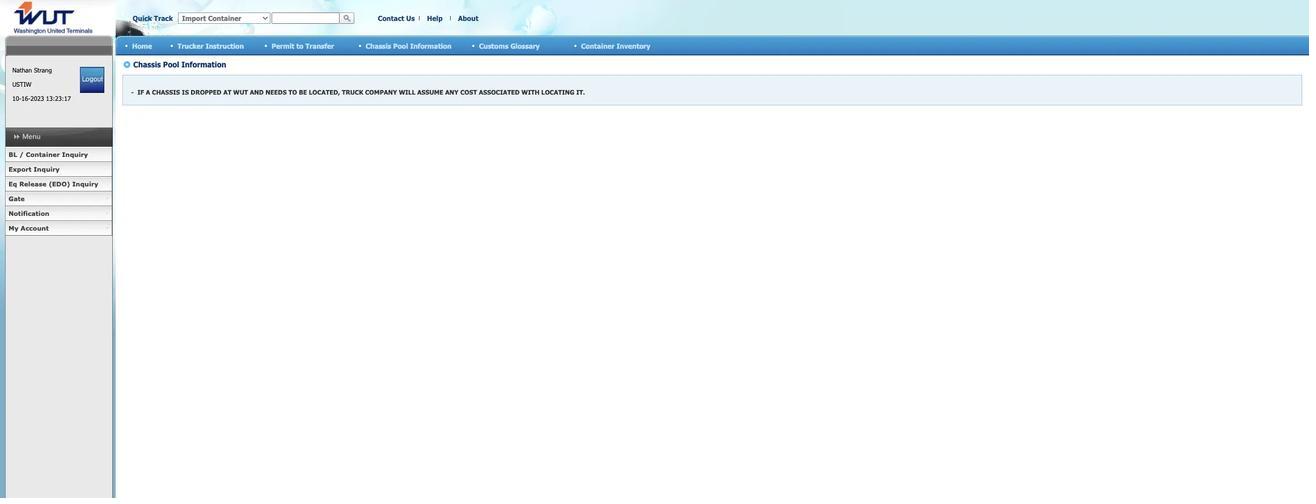 Task type: vqa. For each thing, say whether or not it's contained in the screenshot.
STRANG
yes



Task type: locate. For each thing, give the bounding box(es) containing it.
inquiry
[[62, 151, 88, 158], [34, 166, 60, 173], [72, 180, 98, 188]]

trucker
[[178, 42, 204, 50]]

inquiry down bl / container inquiry
[[34, 166, 60, 173]]

10-
[[12, 95, 21, 102]]

2023
[[30, 95, 44, 102]]

None text field
[[272, 12, 340, 24]]

1 horizontal spatial container
[[581, 42, 615, 50]]

10-16-2023 13:23:17
[[12, 95, 71, 102]]

trucker instruction
[[178, 42, 244, 50]]

contact
[[378, 14, 404, 22]]

to
[[297, 42, 304, 50]]

container left inventory
[[581, 42, 615, 50]]

0 horizontal spatial container
[[26, 151, 60, 158]]

inquiry up export inquiry link
[[62, 151, 88, 158]]

1 vertical spatial container
[[26, 151, 60, 158]]

gate
[[9, 195, 25, 203]]

contact us link
[[378, 14, 415, 22]]

track
[[154, 14, 173, 22]]

container inventory
[[581, 42, 651, 50]]

0 vertical spatial inquiry
[[62, 151, 88, 158]]

container up export inquiry
[[26, 151, 60, 158]]

container
[[581, 42, 615, 50], [26, 151, 60, 158]]

about link
[[458, 14, 479, 22]]

inquiry right (edo)
[[72, 180, 98, 188]]

chassis
[[366, 42, 391, 50]]

strang
[[34, 66, 52, 74]]

13:23:17
[[46, 95, 71, 102]]

glossary
[[511, 42, 540, 50]]

about
[[458, 14, 479, 22]]

2 vertical spatial inquiry
[[72, 180, 98, 188]]

permit to transfer
[[272, 42, 334, 50]]

pool
[[393, 42, 408, 50]]

export inquiry
[[9, 166, 60, 173]]

chassis pool information
[[366, 42, 452, 50]]

information
[[410, 42, 452, 50]]

inquiry for container
[[62, 151, 88, 158]]

ustiw
[[12, 81, 31, 88]]

16-
[[21, 95, 30, 102]]

permit
[[272, 42, 295, 50]]

my account link
[[5, 221, 112, 236]]



Task type: describe. For each thing, give the bounding box(es) containing it.
account
[[21, 225, 49, 232]]

gate link
[[5, 192, 112, 206]]

quick
[[133, 14, 152, 22]]

home
[[132, 42, 152, 50]]

1 vertical spatial inquiry
[[34, 166, 60, 173]]

notification
[[9, 210, 49, 217]]

nathan strang
[[12, 66, 52, 74]]

contact us
[[378, 14, 415, 22]]

(edo)
[[49, 180, 70, 188]]

notification link
[[5, 206, 112, 221]]

us
[[406, 14, 415, 22]]

/
[[19, 151, 24, 158]]

export
[[9, 166, 32, 173]]

my account
[[9, 225, 49, 232]]

customs
[[479, 42, 509, 50]]

help
[[427, 14, 443, 22]]

help link
[[427, 14, 443, 22]]

bl / container inquiry
[[9, 151, 88, 158]]

eq release (edo) inquiry link
[[5, 177, 112, 192]]

release
[[19, 180, 47, 188]]

quick track
[[133, 14, 173, 22]]

customs glossary
[[479, 42, 540, 50]]

instruction
[[206, 42, 244, 50]]

eq
[[9, 180, 17, 188]]

eq release (edo) inquiry
[[9, 180, 98, 188]]

bl
[[9, 151, 17, 158]]

transfer
[[306, 42, 334, 50]]

bl / container inquiry link
[[5, 147, 112, 162]]

inquiry for (edo)
[[72, 180, 98, 188]]

export inquiry link
[[5, 162, 112, 177]]

my
[[9, 225, 18, 232]]

inventory
[[617, 42, 651, 50]]

0 vertical spatial container
[[581, 42, 615, 50]]

login image
[[80, 67, 104, 93]]

nathan
[[12, 66, 32, 74]]



